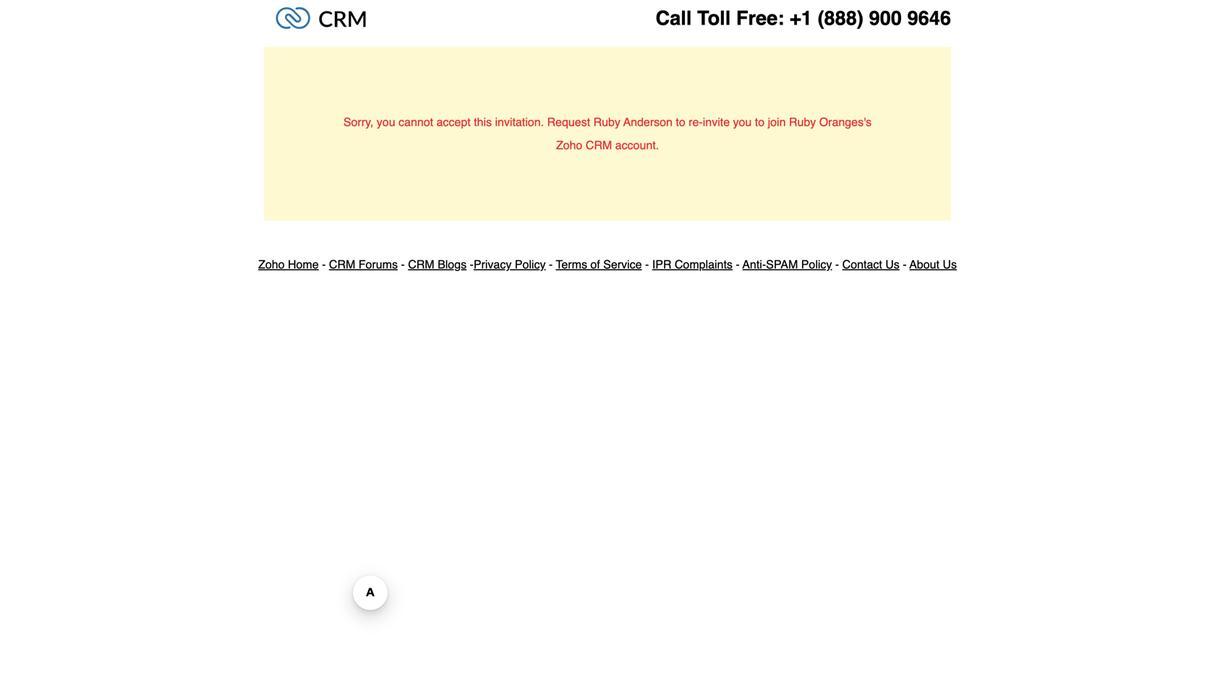 Task type: describe. For each thing, give the bounding box(es) containing it.
account.
[[615, 139, 659, 152]]

+1
[[790, 7, 812, 29]]

1 horizontal spatial crm
[[408, 258, 434, 271]]

complaints
[[675, 258, 733, 271]]

1 to from the left
[[676, 115, 686, 129]]

anti-
[[743, 258, 766, 271]]

terms of service link
[[556, 258, 642, 271]]

anti-spam policy link
[[743, 258, 832, 271]]

900
[[869, 7, 902, 29]]

join
[[768, 115, 786, 129]]

0 horizontal spatial zoho
[[258, 258, 285, 271]]

sorry, you cannot accept this invitation. request ruby anderson to re-invite you to join ruby oranges's zoho crm account.
[[343, 115, 872, 152]]

6 - from the left
[[736, 258, 740, 271]]

re-
[[689, 115, 703, 129]]

8 - from the left
[[903, 258, 907, 271]]

2 to from the left
[[755, 115, 765, 129]]

forums
[[359, 258, 398, 271]]

terms
[[556, 258, 587, 271]]

ipr complaints link
[[652, 258, 733, 271]]

(888)
[[818, 7, 864, 29]]

1 ruby from the left
[[594, 115, 621, 129]]

privacy policy link
[[474, 258, 546, 271]]

5 - from the left
[[645, 258, 649, 271]]

cannot
[[399, 115, 433, 129]]

0 horizontal spatial crm
[[329, 258, 355, 271]]

of
[[591, 258, 600, 271]]

1 us from the left
[[886, 258, 900, 271]]

contact us link
[[842, 258, 900, 271]]

spam
[[766, 258, 798, 271]]

anderson
[[623, 115, 673, 129]]

blogs
[[438, 258, 467, 271]]

service
[[603, 258, 642, 271]]

crm blogs link
[[408, 258, 467, 271]]

logo image
[[276, 7, 366, 29]]

call
[[656, 7, 692, 29]]



Task type: vqa. For each thing, say whether or not it's contained in the screenshot.
CRM Blogs link on the left of the page
yes



Task type: locate. For each thing, give the bounding box(es) containing it.
2 horizontal spatial crm
[[586, 139, 612, 152]]

9646
[[907, 7, 951, 29]]

4 - from the left
[[549, 258, 553, 271]]

policy
[[515, 258, 546, 271], [801, 258, 832, 271]]

crm left blogs
[[408, 258, 434, 271]]

crm down request on the top left of page
[[586, 139, 612, 152]]

sorry,
[[343, 115, 373, 129]]

- right forums
[[401, 258, 405, 271]]

- left terms
[[549, 258, 553, 271]]

1 you from the left
[[377, 115, 395, 129]]

accept
[[437, 115, 471, 129]]

- left contact
[[835, 258, 839, 271]]

2 us from the left
[[943, 258, 957, 271]]

1 - from the left
[[322, 258, 326, 271]]

us right about
[[943, 258, 957, 271]]

0 vertical spatial zoho
[[556, 139, 583, 152]]

3 - from the left
[[470, 258, 474, 271]]

1 horizontal spatial policy
[[801, 258, 832, 271]]

7 - from the left
[[835, 258, 839, 271]]

zoho inside sorry, you cannot accept this invitation. request ruby anderson to re-invite you to join ruby oranges's zoho crm account.
[[556, 139, 583, 152]]

ruby up account.
[[594, 115, 621, 129]]

2 - from the left
[[401, 258, 405, 271]]

crm inside sorry, you cannot accept this invitation. request ruby anderson to re-invite you to join ruby oranges's zoho crm account.
[[586, 139, 612, 152]]

invitation.
[[495, 115, 544, 129]]

- right home
[[322, 258, 326, 271]]

you right invite
[[733, 115, 752, 129]]

this
[[474, 115, 492, 129]]

toll
[[697, 7, 731, 29]]

oranges's
[[819, 115, 872, 129]]

zoho down request on the top left of page
[[556, 139, 583, 152]]

ruby right the join
[[789, 115, 816, 129]]

2 policy from the left
[[801, 258, 832, 271]]

to left the "re-"
[[676, 115, 686, 129]]

ruby
[[594, 115, 621, 129], [789, 115, 816, 129]]

0 horizontal spatial you
[[377, 115, 395, 129]]

to
[[676, 115, 686, 129], [755, 115, 765, 129]]

zoho home - crm forums - crm blogs - privacy policy - terms of service - ipr complaints - anti-spam policy - contact us - about us
[[258, 258, 957, 271]]

free:
[[736, 7, 784, 29]]

1 horizontal spatial ruby
[[789, 115, 816, 129]]

crm forums link
[[329, 258, 398, 271]]

crm left forums
[[329, 258, 355, 271]]

privacy
[[474, 258, 512, 271]]

us
[[886, 258, 900, 271], [943, 258, 957, 271]]

0 horizontal spatial to
[[676, 115, 686, 129]]

call toll free: +1 (888) 900 9646
[[656, 7, 951, 29]]

invite
[[703, 115, 730, 129]]

about us link
[[910, 258, 957, 271]]

zoho home link
[[258, 258, 319, 271]]

contact
[[842, 258, 882, 271]]

you right sorry,
[[377, 115, 395, 129]]

- right blogs
[[470, 258, 474, 271]]

home
[[288, 258, 319, 271]]

1 horizontal spatial you
[[733, 115, 752, 129]]

1 horizontal spatial zoho
[[556, 139, 583, 152]]

crm
[[586, 139, 612, 152], [329, 258, 355, 271], [408, 258, 434, 271]]

- left anti-
[[736, 258, 740, 271]]

0 horizontal spatial policy
[[515, 258, 546, 271]]

policy right spam
[[801, 258, 832, 271]]

zoho left home
[[258, 258, 285, 271]]

2 ruby from the left
[[789, 115, 816, 129]]

you
[[377, 115, 395, 129], [733, 115, 752, 129]]

1 vertical spatial zoho
[[258, 258, 285, 271]]

0 horizontal spatial ruby
[[594, 115, 621, 129]]

- left about
[[903, 258, 907, 271]]

about
[[910, 258, 940, 271]]

0 horizontal spatial us
[[886, 258, 900, 271]]

- left the ipr
[[645, 258, 649, 271]]

-
[[322, 258, 326, 271], [401, 258, 405, 271], [470, 258, 474, 271], [549, 258, 553, 271], [645, 258, 649, 271], [736, 258, 740, 271], [835, 258, 839, 271], [903, 258, 907, 271]]

us right contact
[[886, 258, 900, 271]]

ipr
[[652, 258, 672, 271]]

1 horizontal spatial us
[[943, 258, 957, 271]]

zoho
[[556, 139, 583, 152], [258, 258, 285, 271]]

1 policy from the left
[[515, 258, 546, 271]]

2 you from the left
[[733, 115, 752, 129]]

to left the join
[[755, 115, 765, 129]]

1 horizontal spatial to
[[755, 115, 765, 129]]

policy right privacy
[[515, 258, 546, 271]]

request
[[547, 115, 590, 129]]



